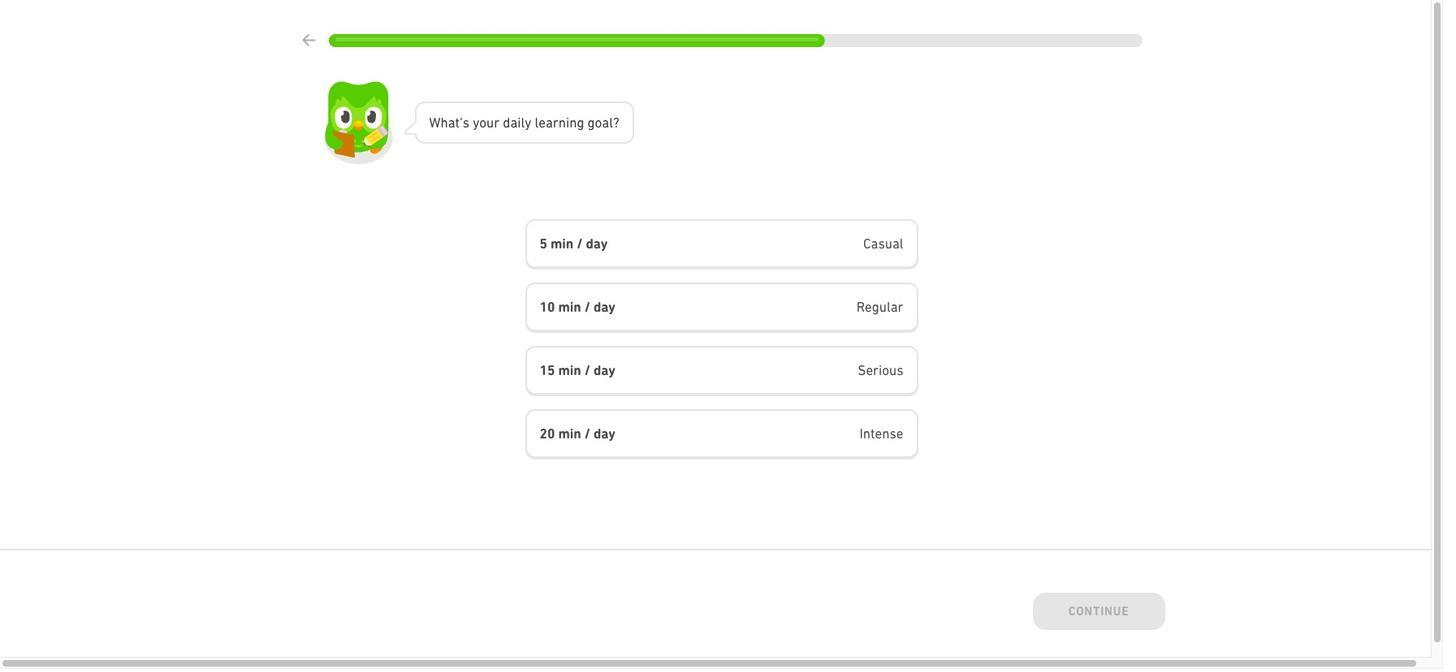 Task type: describe. For each thing, give the bounding box(es) containing it.
2 y from the left
[[525, 114, 532, 130]]

serious
[[858, 362, 904, 379]]

o for y
[[480, 114, 487, 130]]

'
[[460, 114, 463, 130]]

a for w
[[448, 114, 455, 130]]

e
[[539, 114, 546, 130]]

min for 15
[[559, 362, 582, 379]]

none radio containing 5 min / day
[[525, 219, 919, 270]]

s
[[463, 114, 470, 130]]

a for g
[[602, 114, 610, 130]]

?
[[613, 114, 620, 130]]

15
[[540, 362, 555, 379]]

/ for 15 min / day
[[585, 362, 591, 379]]

10
[[540, 299, 555, 315]]

1 y from the left
[[473, 114, 480, 130]]

l e a r n i n g
[[535, 114, 585, 130]]

5 min / day
[[540, 236, 608, 252]]

l for d a i l y
[[521, 114, 525, 130]]

r for u
[[494, 114, 500, 130]]

10 min / day
[[540, 299, 616, 315]]

t
[[455, 114, 460, 130]]

w h a t ' s
[[429, 114, 470, 130]]

u
[[487, 114, 494, 130]]

min for 20
[[559, 426, 582, 442]]

day for 15 min / day
[[594, 362, 616, 379]]

o for g
[[595, 114, 602, 130]]

/ for 10 min / day
[[585, 299, 591, 315]]

15 min / day
[[540, 362, 616, 379]]

2 i from the left
[[566, 114, 570, 130]]

a for l
[[546, 114, 553, 130]]



Task type: locate. For each thing, give the bounding box(es) containing it.
1 horizontal spatial y
[[525, 114, 532, 130]]

min right 10
[[559, 299, 582, 315]]

day inside radio
[[586, 236, 608, 252]]

day right 5
[[586, 236, 608, 252]]

n left g o a l ?
[[570, 114, 577, 130]]

casual
[[864, 236, 904, 252]]

20
[[540, 426, 555, 442]]

y right the s
[[473, 114, 480, 130]]

l right d
[[521, 114, 525, 130]]

w
[[429, 114, 441, 130]]

1 o from the left
[[480, 114, 487, 130]]

o left ?
[[595, 114, 602, 130]]

i
[[518, 114, 521, 130], [566, 114, 570, 130]]

1 horizontal spatial o
[[595, 114, 602, 130]]

2 horizontal spatial l
[[610, 114, 613, 130]]

/
[[577, 236, 583, 252], [585, 299, 591, 315], [585, 362, 591, 379], [585, 426, 591, 442]]

/ right 5
[[577, 236, 583, 252]]

y left e
[[525, 114, 532, 130]]

1 horizontal spatial g
[[588, 114, 595, 130]]

r
[[494, 114, 500, 130], [553, 114, 559, 130]]

g left g o a l ?
[[577, 114, 585, 130]]

/ right 10
[[585, 299, 591, 315]]

d a i l y
[[503, 114, 532, 130]]

min for 10
[[559, 299, 582, 315]]

intense
[[860, 426, 904, 442]]

day for 10 min / day
[[594, 299, 616, 315]]

3 a from the left
[[546, 114, 553, 130]]

progress bar
[[329, 34, 1143, 47]]

continue button
[[1033, 593, 1166, 634]]

/ right the 20
[[585, 426, 591, 442]]

o
[[480, 114, 487, 130], [595, 114, 602, 130]]

0 horizontal spatial g
[[577, 114, 585, 130]]

1 g from the left
[[577, 114, 585, 130]]

4 a from the left
[[602, 114, 610, 130]]

l for g o a l ?
[[610, 114, 613, 130]]

n right e
[[559, 114, 566, 130]]

2 g from the left
[[588, 114, 595, 130]]

min inside radio
[[551, 236, 574, 252]]

1 horizontal spatial l
[[535, 114, 539, 130]]

3 l from the left
[[610, 114, 613, 130]]

y
[[473, 114, 480, 130], [525, 114, 532, 130]]

day
[[586, 236, 608, 252], [594, 299, 616, 315], [594, 362, 616, 379], [594, 426, 616, 442]]

day for 5 min / day
[[586, 236, 608, 252]]

2 r from the left
[[553, 114, 559, 130]]

g left ?
[[588, 114, 595, 130]]

a right d a i l y
[[546, 114, 553, 130]]

day right 10
[[594, 299, 616, 315]]

g
[[577, 114, 585, 130], [588, 114, 595, 130]]

min right the 20
[[559, 426, 582, 442]]

day for 20 min / day
[[594, 426, 616, 442]]

/ for 5 min / day
[[577, 236, 583, 252]]

o right the s
[[480, 114, 487, 130]]

/ inside radio
[[577, 236, 583, 252]]

h
[[441, 114, 448, 130]]

y o u r
[[473, 114, 500, 130]]

a
[[448, 114, 455, 130], [511, 114, 518, 130], [546, 114, 553, 130], [602, 114, 610, 130]]

20 min / day
[[540, 426, 616, 442]]

l
[[521, 114, 525, 130], [535, 114, 539, 130], [610, 114, 613, 130]]

a left ?
[[602, 114, 610, 130]]

1 l from the left
[[521, 114, 525, 130]]

1 horizontal spatial i
[[566, 114, 570, 130]]

2 l from the left
[[535, 114, 539, 130]]

0 horizontal spatial i
[[518, 114, 521, 130]]

0 horizontal spatial r
[[494, 114, 500, 130]]

1 i from the left
[[518, 114, 521, 130]]

l right l e a r n i n g
[[610, 114, 613, 130]]

2 o from the left
[[595, 114, 602, 130]]

1 r from the left
[[494, 114, 500, 130]]

2 a from the left
[[511, 114, 518, 130]]

g o a l ?
[[588, 114, 620, 130]]

0 horizontal spatial l
[[521, 114, 525, 130]]

0 horizontal spatial n
[[559, 114, 566, 130]]

5
[[540, 236, 548, 252]]

r left d
[[494, 114, 500, 130]]

1 a from the left
[[448, 114, 455, 130]]

min right 5
[[551, 236, 574, 252]]

1 n from the left
[[559, 114, 566, 130]]

l right d a i l y
[[535, 114, 539, 130]]

d
[[503, 114, 511, 130]]

0 horizontal spatial y
[[473, 114, 480, 130]]

0 horizontal spatial o
[[480, 114, 487, 130]]

min
[[551, 236, 574, 252], [559, 299, 582, 315], [559, 362, 582, 379], [559, 426, 582, 442]]

i right d
[[518, 114, 521, 130]]

a right u
[[511, 114, 518, 130]]

r for a
[[553, 114, 559, 130]]

regular
[[857, 299, 904, 315]]

r right e
[[553, 114, 559, 130]]

2 n from the left
[[570, 114, 577, 130]]

/ for 20 min / day
[[585, 426, 591, 442]]

/ right 15
[[585, 362, 591, 379]]

1 horizontal spatial n
[[570, 114, 577, 130]]

1 horizontal spatial r
[[553, 114, 559, 130]]

min right 15
[[559, 362, 582, 379]]

a left '
[[448, 114, 455, 130]]

continue
[[1069, 605, 1130, 619]]

n
[[559, 114, 566, 130], [570, 114, 577, 130]]

None radio
[[525, 219, 919, 270]]

min for 5
[[551, 236, 574, 252]]

day right 15
[[594, 362, 616, 379]]

i right e
[[566, 114, 570, 130]]

None radio
[[525, 283, 919, 333], [525, 346, 919, 397], [525, 410, 919, 460], [525, 283, 919, 333], [525, 346, 919, 397], [525, 410, 919, 460]]

day right the 20
[[594, 426, 616, 442]]



Task type: vqa. For each thing, say whether or not it's contained in the screenshot.
15 min / day
yes



